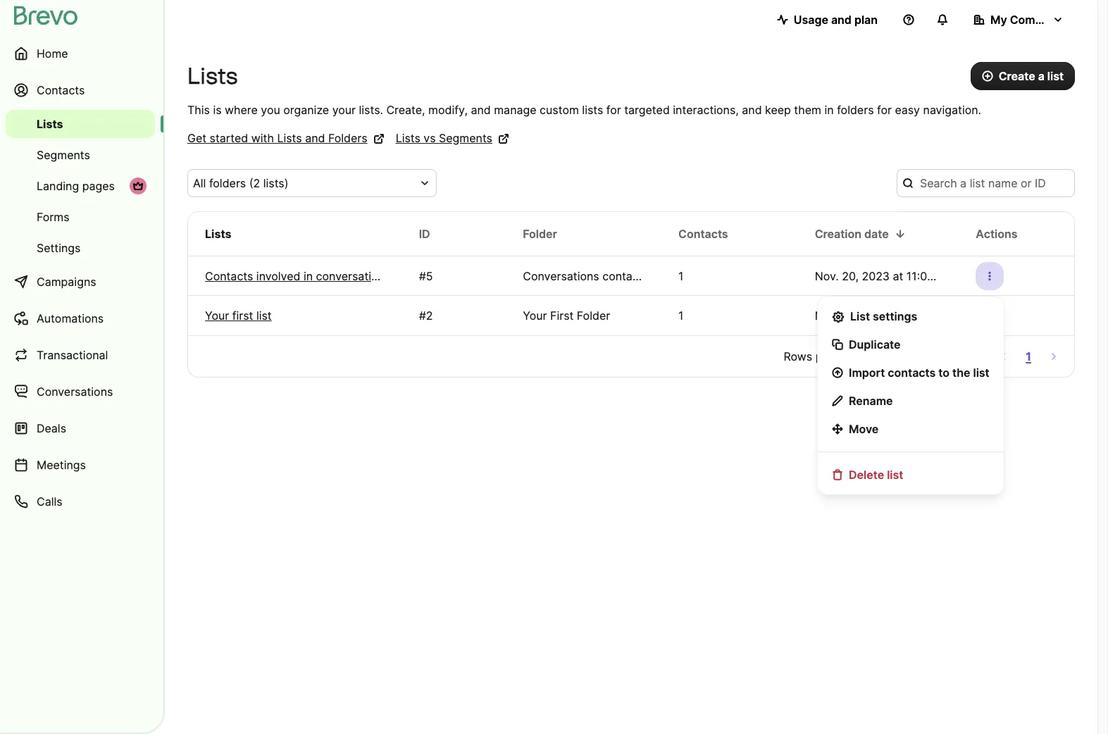 Task type: locate. For each thing, give the bounding box(es) containing it.
and right modify,
[[471, 103, 491, 117]]

modify,
[[429, 103, 468, 117]]

contacts
[[37, 83, 85, 97], [679, 227, 729, 241], [205, 269, 253, 283]]

meetings link
[[6, 448, 155, 482]]

lists up segments link
[[37, 117, 63, 131]]

and left the keep
[[743, 103, 763, 117]]

1 vertical spatial at
[[892, 309, 902, 323]]

menu
[[818, 296, 1005, 496]]

# down # 5
[[419, 309, 426, 323]]

1 button
[[1024, 347, 1035, 367]]

1 vertical spatial contacts
[[889, 366, 936, 380]]

2023 right 15,
[[861, 309, 889, 323]]

2 for from the left
[[878, 103, 892, 117]]

deals
[[37, 422, 66, 436]]

with
[[251, 131, 274, 145]]

# up # 2 at top
[[419, 269, 426, 283]]

contacts inside button
[[889, 366, 936, 380]]

2 # from the top
[[419, 309, 426, 323]]

0 vertical spatial segments
[[439, 131, 493, 145]]

conversations
[[316, 269, 391, 283]]

conversations
[[523, 269, 600, 283], [37, 385, 113, 399]]

manage
[[494, 103, 537, 117]]

lists right with
[[277, 131, 302, 145]]

your
[[205, 309, 229, 323], [523, 309, 547, 323]]

the
[[953, 366, 971, 380]]

at left 3:51 at the right top of page
[[892, 309, 902, 323]]

nov. 20, 2023 at 11:03 am
[[815, 269, 956, 283]]

folder
[[523, 227, 558, 241], [577, 309, 611, 323]]

segments up landing
[[37, 148, 90, 162]]

0 horizontal spatial in
[[304, 269, 313, 283]]

1 horizontal spatial segments
[[439, 131, 493, 145]]

1 # from the top
[[419, 269, 426, 283]]

company
[[1011, 13, 1063, 27]]

create a list button
[[971, 62, 1076, 90]]

(2
[[249, 176, 260, 190]]

create
[[999, 69, 1036, 83]]

1
[[679, 269, 684, 283], [679, 309, 684, 323], [1027, 350, 1032, 364]]

my company
[[991, 13, 1063, 27]]

15,
[[843, 309, 858, 323]]

1 horizontal spatial in
[[825, 103, 835, 117]]

1 horizontal spatial contacts
[[889, 366, 936, 380]]

lists up is
[[188, 63, 238, 90]]

calls link
[[6, 485, 155, 519]]

your for your first list
[[205, 309, 229, 323]]

1 vertical spatial contacts
[[679, 227, 729, 241]]

0 vertical spatial nov.
[[815, 269, 839, 283]]

in right them
[[825, 103, 835, 117]]

at left 11:03
[[894, 269, 904, 283]]

am
[[938, 269, 956, 283]]

1 vertical spatial 1
[[679, 309, 684, 323]]

0 horizontal spatial contacts
[[603, 269, 649, 283]]

2
[[426, 309, 433, 323]]

1 vertical spatial conversations
[[37, 385, 113, 399]]

0 vertical spatial 1
[[679, 269, 684, 283]]

all folders (2 lists)
[[193, 176, 289, 190]]

1 horizontal spatial folder
[[577, 309, 611, 323]]

3:51
[[905, 309, 928, 323]]

1 horizontal spatial conversations
[[523, 269, 600, 283]]

this is where you organize your lists. create, modify, and manage custom lists for targeted interactions, and keep them in folders for easy navigation.
[[188, 103, 982, 117]]

at
[[894, 269, 904, 283], [892, 309, 902, 323]]

left___rvooi image
[[133, 180, 144, 192]]

conversations inside conversations link
[[37, 385, 113, 399]]

1 inside button
[[1027, 350, 1032, 364]]

0 horizontal spatial for
[[607, 103, 622, 117]]

transactional
[[37, 348, 108, 362]]

1 vertical spatial folders
[[209, 176, 246, 190]]

1 vertical spatial #
[[419, 309, 426, 323]]

contacts
[[603, 269, 649, 283], [889, 366, 936, 380]]

and
[[832, 13, 852, 27], [471, 103, 491, 117], [743, 103, 763, 117], [305, 131, 325, 145]]

you
[[261, 103, 280, 117]]

0 vertical spatial #
[[419, 269, 426, 283]]

lists
[[583, 103, 604, 117]]

0 vertical spatial contacts
[[603, 269, 649, 283]]

1 vertical spatial segments
[[37, 148, 90, 162]]

first
[[232, 309, 253, 323]]

2023 right 20,
[[863, 269, 890, 283]]

segments down modify,
[[439, 131, 493, 145]]

conversations down the 'transactional'
[[37, 385, 113, 399]]

0 vertical spatial at
[[894, 269, 904, 283]]

#
[[419, 269, 426, 283], [419, 309, 426, 323]]

folders right them
[[838, 103, 875, 117]]

for right lists
[[607, 103, 622, 117]]

None field
[[193, 175, 415, 192]]

forms
[[37, 210, 69, 224]]

in right involved
[[304, 269, 313, 283]]

lists vs segments
[[396, 131, 493, 145]]

0 vertical spatial conversations
[[523, 269, 600, 283]]

0 vertical spatial 2023
[[863, 269, 890, 283]]

easy
[[896, 103, 921, 117]]

list right delete on the right of the page
[[888, 468, 904, 482]]

lists)
[[263, 176, 289, 190]]

folder up conversations contacts at the top of page
[[523, 227, 558, 241]]

1 nov. from the top
[[815, 269, 839, 283]]

1 vertical spatial 2023
[[861, 309, 889, 323]]

rows per page
[[784, 350, 864, 364]]

import contacts to the list button
[[824, 359, 999, 387]]

list settings button
[[824, 302, 999, 331]]

my company button
[[963, 6, 1076, 34]]

your first list link
[[205, 307, 385, 324]]

1 vertical spatial nov.
[[815, 309, 839, 323]]

meetings
[[37, 458, 86, 472]]

nov. for nov. 15, 2023 at 3:51 pm
[[815, 309, 839, 323]]

1 horizontal spatial contacts
[[205, 269, 253, 283]]

settings
[[37, 241, 81, 255]]

0 horizontal spatial contacts
[[37, 83, 85, 97]]

1 your from the left
[[205, 309, 229, 323]]

actions
[[977, 227, 1018, 241]]

2 vertical spatial contacts
[[205, 269, 253, 283]]

id
[[419, 227, 431, 241]]

dialog
[[1098, 0, 1109, 735], [1098, 0, 1109, 735]]

deals link
[[6, 412, 155, 446]]

contacts involved in conversations link
[[205, 268, 391, 284]]

# 2
[[419, 309, 433, 323]]

0 horizontal spatial conversations
[[37, 385, 113, 399]]

usage and plan button
[[766, 6, 890, 34]]

creation
[[815, 227, 862, 241]]

0 vertical spatial folders
[[838, 103, 875, 117]]

nov. left 15,
[[815, 309, 839, 323]]

0 vertical spatial contacts
[[37, 83, 85, 97]]

# 5
[[419, 269, 433, 283]]

folders
[[838, 103, 875, 117], [209, 176, 246, 190]]

0 vertical spatial in
[[825, 103, 835, 117]]

segments
[[439, 131, 493, 145], [37, 148, 90, 162]]

pm
[[931, 309, 948, 323]]

your first folder
[[523, 309, 611, 323]]

list right a
[[1048, 69, 1065, 83]]

and inside button
[[832, 13, 852, 27]]

folders left (2
[[209, 176, 246, 190]]

1 horizontal spatial for
[[878, 103, 892, 117]]

2 vertical spatial 1
[[1027, 350, 1032, 364]]

0 vertical spatial folder
[[523, 227, 558, 241]]

folder right first
[[577, 309, 611, 323]]

0 horizontal spatial folders
[[209, 176, 246, 190]]

conversations up first
[[523, 269, 600, 283]]

1 horizontal spatial your
[[523, 309, 547, 323]]

get started with lists and folders link
[[188, 130, 385, 147]]

lists
[[188, 63, 238, 90], [37, 117, 63, 131], [277, 131, 302, 145], [396, 131, 421, 145], [205, 227, 232, 241]]

2 nov. from the top
[[815, 309, 839, 323]]

lists down all
[[205, 227, 232, 241]]

move button
[[824, 415, 999, 443]]

0 horizontal spatial your
[[205, 309, 229, 323]]

campaigns
[[37, 275, 96, 289]]

and left 'plan'
[[832, 13, 852, 27]]

1 vertical spatial folder
[[577, 309, 611, 323]]

home link
[[6, 37, 155, 71]]

nov.
[[815, 269, 839, 283], [815, 309, 839, 323]]

for left easy
[[878, 103, 892, 117]]

2 your from the left
[[523, 309, 547, 323]]

0 horizontal spatial segments
[[37, 148, 90, 162]]

a
[[1039, 69, 1045, 83]]

import
[[850, 366, 886, 380]]

date
[[865, 227, 890, 241]]

1 horizontal spatial folders
[[838, 103, 875, 117]]

nov. left 20,
[[815, 269, 839, 283]]



Task type: describe. For each thing, give the bounding box(es) containing it.
started
[[210, 131, 248, 145]]

home
[[37, 47, 68, 61]]

conversations link
[[6, 375, 155, 409]]

calls
[[37, 495, 62, 509]]

your first list
[[205, 309, 272, 323]]

rename
[[850, 394, 894, 408]]

plan
[[855, 13, 878, 27]]

2023 for 20,
[[863, 269, 890, 283]]

lists vs segments link
[[396, 130, 510, 147]]

pages
[[82, 179, 115, 193]]

first
[[551, 309, 574, 323]]

automations link
[[6, 302, 155, 336]]

1 for conversations contacts
[[679, 269, 684, 283]]

conversations for conversations contacts
[[523, 269, 600, 283]]

transactional link
[[6, 338, 155, 372]]

segments link
[[6, 141, 155, 169]]

conversations contacts
[[523, 269, 649, 283]]

per
[[816, 350, 834, 364]]

none field inside 'all folders (2 lists)' popup button
[[193, 175, 415, 192]]

2 horizontal spatial contacts
[[679, 227, 729, 241]]

is
[[213, 103, 222, 117]]

landing pages
[[37, 179, 115, 193]]

1 for your first folder
[[679, 309, 684, 323]]

rename button
[[824, 387, 999, 415]]

Search a list name or ID search field
[[897, 169, 1076, 197]]

page
[[837, 350, 864, 364]]

delete list button
[[824, 461, 999, 489]]

creation date
[[815, 227, 890, 241]]

1 vertical spatial in
[[304, 269, 313, 283]]

landing
[[37, 179, 79, 193]]

conversations for conversations
[[37, 385, 113, 399]]

all folders (2 lists) button
[[188, 169, 437, 197]]

usage
[[794, 13, 829, 27]]

move
[[850, 422, 879, 436]]

my
[[991, 13, 1008, 27]]

5
[[426, 269, 433, 283]]

get started with lists and folders
[[188, 131, 368, 145]]

list inside button
[[888, 468, 904, 482]]

lists link
[[6, 110, 155, 138]]

contacts involved in conversations
[[205, 269, 391, 283]]

navigation.
[[924, 103, 982, 117]]

duplicate button
[[824, 331, 999, 359]]

this
[[188, 103, 210, 117]]

targeted
[[625, 103, 670, 117]]

automations
[[37, 312, 104, 326]]

folders inside popup button
[[209, 176, 246, 190]]

delete
[[850, 468, 885, 482]]

20,
[[843, 269, 859, 283]]

lists.
[[359, 103, 383, 117]]

# for 5
[[419, 269, 426, 283]]

them
[[795, 103, 822, 117]]

your for your first folder
[[523, 309, 547, 323]]

forms link
[[6, 203, 155, 231]]

at for 11:03
[[894, 269, 904, 283]]

and down organize
[[305, 131, 325, 145]]

contacts for import
[[889, 366, 936, 380]]

get
[[188, 131, 207, 145]]

nov. 15, 2023 at 3:51 pm
[[815, 309, 948, 323]]

2023 for 15,
[[861, 309, 889, 323]]

delete list
[[850, 468, 904, 482]]

settings link
[[6, 234, 155, 262]]

rows
[[784, 350, 813, 364]]

list right first
[[257, 309, 272, 323]]

11:03
[[907, 269, 935, 283]]

list right the
[[974, 366, 990, 380]]

0 horizontal spatial folder
[[523, 227, 558, 241]]

involved
[[257, 269, 301, 283]]

1 for from the left
[[607, 103, 622, 117]]

create a list
[[999, 69, 1065, 83]]

landing pages link
[[6, 172, 155, 200]]

nov. for nov. 20, 2023 at 11:03 am
[[815, 269, 839, 283]]

at for 3:51
[[892, 309, 902, 323]]

settings
[[874, 309, 918, 324]]

keep
[[766, 103, 792, 117]]

menu containing list settings
[[818, 296, 1005, 496]]

usage and plan
[[794, 13, 878, 27]]

your
[[332, 103, 356, 117]]

contacts for conversations
[[603, 269, 649, 283]]

campaigns link
[[6, 265, 155, 299]]

custom
[[540, 103, 579, 117]]

all
[[193, 176, 206, 190]]

lists left vs
[[396, 131, 421, 145]]

folders
[[329, 131, 368, 145]]

contacts link
[[6, 73, 155, 107]]

organize
[[284, 103, 329, 117]]

create,
[[387, 103, 426, 117]]

# for 2
[[419, 309, 426, 323]]



Task type: vqa. For each thing, say whether or not it's contained in the screenshot.
'Automations' link
yes



